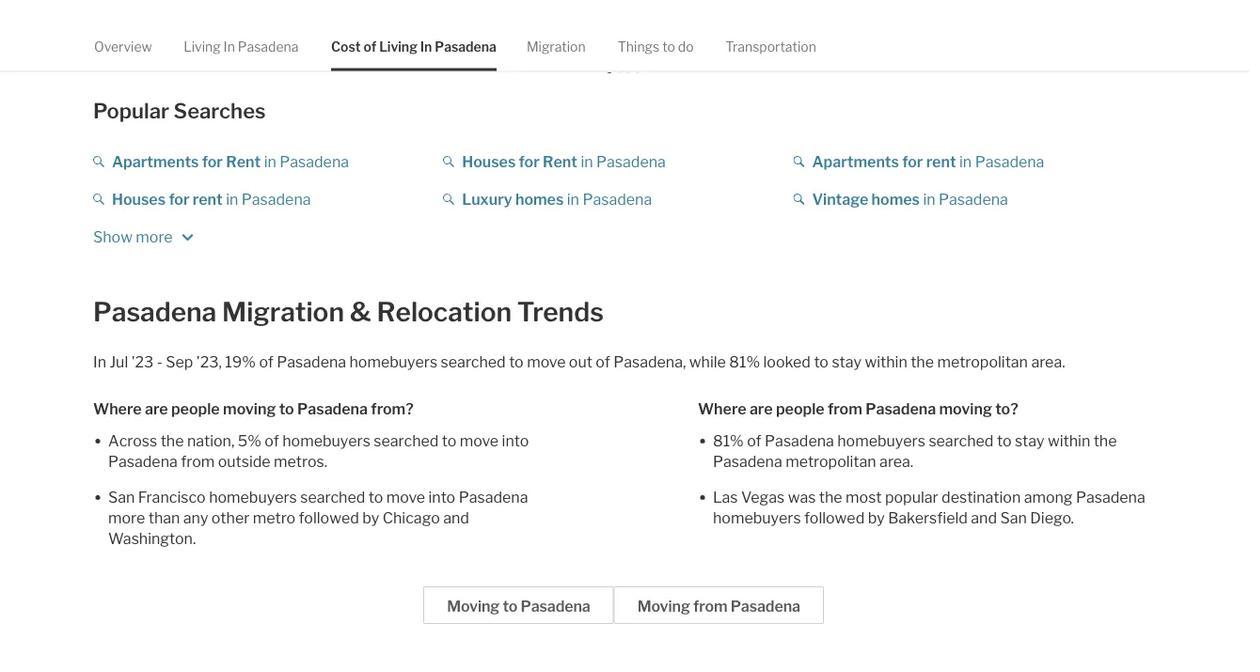 Task type: vqa. For each thing, say whether or not it's contained in the screenshot.
leftmost at
no



Task type: describe. For each thing, give the bounding box(es) containing it.
looked
[[763, 353, 811, 371]]

pasadena inside las vegas was the most popular destination among pasadena homebuyers followed by bakersfield and san diego .
[[1076, 488, 1146, 506]]

where for across the nation,
[[93, 400, 142, 418]]

81 % of pasadena homebuyers searched to stay within the pasadena metropolitan area.
[[713, 432, 1117, 471]]

things to do
[[618, 39, 694, 55]]

81 inside 81 % of pasadena homebuyers searched to stay within the pasadena metropolitan area.
[[713, 432, 730, 450]]

followed inside las vegas was the most popular destination among pasadena homebuyers followed by bakersfield and san diego .
[[804, 509, 865, 527]]

1 horizontal spatial migration
[[527, 39, 586, 55]]

to?
[[995, 400, 1019, 418]]

slide 2 dot image
[[616, 68, 622, 73]]

0 horizontal spatial in
[[93, 353, 106, 371]]

% up where are people moving to pasadena from?
[[242, 353, 256, 371]]

apartments for apartments for rent
[[112, 152, 199, 171]]

. inside las vegas was the most popular destination among pasadena homebuyers followed by bakersfield and san diego .
[[1071, 509, 1074, 527]]

and inside san francisco homebuyers searched to move into pasadena more than any other metro followed by chicago and washington .
[[443, 509, 469, 527]]

searched down relocation
[[441, 353, 506, 371]]

ore
[[149, 228, 173, 246]]

las vegas was the most popular destination among pasadena homebuyers followed by bakersfield and san diego .
[[713, 488, 1146, 527]]

homes for vintage homes
[[872, 190, 920, 208]]

and inside las vegas was the most popular destination among pasadena homebuyers followed by bakersfield and san diego .
[[971, 509, 997, 527]]

chicago
[[383, 509, 440, 527]]

1 horizontal spatial in
[[224, 39, 235, 55]]

cost of living in pasadena link
[[331, 23, 497, 71]]

luxury
[[462, 190, 512, 208]]

homebuyers inside 81 % of pasadena homebuyers searched to stay within the pasadena metropolitan area.
[[838, 432, 926, 450]]

in down 'houses for rent in pasadena'
[[567, 190, 579, 208]]

outside
[[218, 452, 271, 471]]

move inside across the nation, 5 % of homebuyers searched to move into pasadena from outside metros.
[[460, 432, 499, 450]]

houses for houses for rent
[[112, 190, 166, 208]]

more
[[108, 509, 145, 527]]

to inside across the nation, 5 % of homebuyers searched to move into pasadena from outside metros.
[[442, 432, 457, 450]]

into inside san francisco homebuyers searched to move into pasadena more than any other metro followed by chicago and washington .
[[428, 488, 456, 506]]

overview
[[94, 39, 152, 55]]

san inside las vegas was the most popular destination among pasadena homebuyers followed by bakersfield and san diego .
[[1000, 509, 1027, 527]]

people for from
[[776, 400, 825, 418]]

from?
[[371, 400, 414, 418]]

where are people moving to pasadena from?
[[93, 400, 414, 418]]

than
[[148, 509, 180, 527]]

trends
[[517, 296, 604, 328]]

rent for houses for rent
[[193, 190, 223, 208]]

19
[[225, 353, 242, 371]]

popular
[[885, 488, 939, 506]]

migration link
[[527, 23, 586, 71]]

living inside 'link'
[[379, 39, 418, 55]]

within inside 81 % of pasadena homebuyers searched to stay within the pasadena metropolitan area.
[[1048, 432, 1091, 450]]

san inside san francisco homebuyers searched to move into pasadena more than any other metro followed by chicago and washington .
[[108, 488, 135, 506]]

any
[[183, 509, 208, 527]]

show m ore
[[93, 228, 176, 246]]

0 horizontal spatial stay
[[832, 353, 862, 371]]

stay inside 81 % of pasadena homebuyers searched to stay within the pasadena metropolitan area.
[[1015, 432, 1045, 450]]

metropolitan inside 81 % of pasadena homebuyers searched to stay within the pasadena metropolitan area.
[[786, 452, 876, 471]]

houses for rent in pasadena
[[112, 190, 311, 208]]

jul
[[110, 353, 128, 371]]

for for houses for rent
[[519, 152, 540, 171]]

out
[[569, 353, 593, 371]]

move inside san francisco homebuyers searched to move into pasadena more than any other metro followed by chicago and washington .
[[386, 488, 425, 506]]

m
[[136, 228, 149, 246]]

slide 4 dot image
[[635, 68, 641, 73]]

of right 19
[[259, 353, 274, 371]]

most
[[846, 488, 882, 506]]

slide 1 dot image
[[607, 68, 612, 73]]

diego
[[1030, 509, 1071, 527]]

overview link
[[94, 23, 152, 71]]

where for 81
[[698, 400, 747, 418]]

transportation
[[725, 39, 816, 55]]

searched inside 81 % of pasadena homebuyers searched to stay within the pasadena metropolitan area.
[[929, 432, 994, 450]]

pasadena inside san francisco homebuyers searched to move into pasadena more than any other metro followed by chicago and washington .
[[459, 488, 528, 506]]

san francisco homebuyers searched to move into pasadena more than any other metro followed by chicago and washington .
[[108, 488, 528, 548]]

popular searches
[[93, 98, 266, 124]]

0 horizontal spatial within
[[865, 353, 908, 371]]

luxury homes in pasadena
[[462, 190, 652, 208]]

in inside 'link'
[[420, 39, 432, 55]]

slide 3 dot image
[[626, 68, 631, 73]]

moving to pasadena
[[447, 597, 590, 616]]

are for across the nation,
[[145, 400, 168, 418]]

2 , from the left
[[683, 353, 686, 371]]

where are people from pasadena moving to?
[[698, 400, 1019, 418]]

was
[[788, 488, 816, 506]]

bakersfield
[[888, 509, 968, 527]]

1 '23 from the left
[[131, 353, 154, 371]]

1 moving from the left
[[223, 400, 276, 418]]

things to do link
[[618, 23, 694, 71]]

do
[[678, 39, 694, 55]]

living in pasadena link
[[184, 23, 299, 71]]

apartments for rent in pasadena
[[812, 152, 1045, 171]]

of inside 'link'
[[364, 39, 376, 55]]

searched inside across the nation, 5 % of homebuyers searched to move into pasadena from outside metros.
[[374, 432, 439, 450]]

while
[[689, 353, 726, 371]]

las
[[713, 488, 738, 506]]

of inside 81 % of pasadena homebuyers searched to stay within the pasadena metropolitan area.
[[747, 432, 762, 450]]

moving for moving from
[[638, 597, 690, 616]]

cost of living in pasadena
[[331, 39, 497, 55]]

0 vertical spatial 81
[[729, 353, 746, 371]]

other
[[212, 509, 250, 527]]

homebuyers inside across the nation, 5 % of homebuyers searched to move into pasadena from outside metros.
[[282, 432, 371, 450]]

across the nation, 5 % of homebuyers searched to move into pasadena from outside metros.
[[108, 432, 529, 471]]

searches
[[174, 98, 266, 124]]

things
[[618, 39, 660, 55]]

by inside san francisco homebuyers searched to move into pasadena more than any other metro followed by chicago and washington .
[[362, 509, 379, 527]]

metro
[[253, 509, 296, 527]]

&
[[350, 296, 371, 328]]



Task type: locate. For each thing, give the bounding box(es) containing it.
living right cost
[[379, 39, 418, 55]]

0 horizontal spatial '23
[[131, 353, 154, 371]]

1 apartments from the left
[[112, 152, 199, 171]]

1 vertical spatial into
[[428, 488, 456, 506]]

1 vertical spatial area.
[[880, 452, 914, 471]]

1 horizontal spatial apartments
[[812, 152, 899, 171]]

where
[[93, 400, 142, 418], [698, 400, 747, 418]]

followed
[[299, 509, 359, 527], [804, 509, 865, 527]]

0 horizontal spatial move
[[386, 488, 425, 506]]

popular searches heading
[[93, 96, 1154, 149]]

0 horizontal spatial where
[[93, 400, 142, 418]]

0 horizontal spatial by
[[362, 509, 379, 527]]

1 homes from the left
[[515, 190, 564, 208]]

are
[[145, 400, 168, 418], [750, 400, 773, 418]]

1 horizontal spatial are
[[750, 400, 773, 418]]

migration up 19
[[222, 296, 344, 328]]

pasadena
[[238, 39, 299, 55], [435, 39, 497, 55], [280, 152, 349, 171], [596, 152, 666, 171], [975, 152, 1045, 171], [242, 190, 311, 208], [583, 190, 652, 208], [939, 190, 1008, 208], [93, 296, 217, 328], [277, 353, 346, 371], [614, 353, 683, 371], [297, 400, 368, 418], [866, 400, 936, 418], [765, 432, 834, 450], [108, 452, 178, 471], [713, 452, 782, 471], [459, 488, 528, 506], [1076, 488, 1146, 506], [521, 597, 590, 616], [731, 597, 800, 616]]

rent up houses for rent in pasadena
[[226, 152, 261, 171]]

vintage homes in pasadena
[[812, 190, 1008, 208]]

apartments
[[112, 152, 199, 171], [812, 152, 899, 171]]

2 people from the left
[[776, 400, 825, 418]]

1 living from the left
[[184, 39, 221, 55]]

0 vertical spatial houses
[[462, 152, 516, 171]]

homebuyers down vegas
[[713, 509, 801, 527]]

pasadena migration & relocation trends
[[93, 296, 604, 328]]

san left diego
[[1000, 509, 1027, 527]]

to inside san francisco homebuyers searched to move into pasadena more than any other metro followed by chicago and washington .
[[369, 488, 383, 506]]

homes down 'houses for rent in pasadena'
[[515, 190, 564, 208]]

and down destination
[[971, 509, 997, 527]]

area.
[[1031, 353, 1065, 371], [880, 452, 914, 471]]

rent down the apartments for rent in pasadena
[[193, 190, 223, 208]]

stay
[[832, 353, 862, 371], [1015, 432, 1045, 450]]

1 vertical spatial metropolitan
[[786, 452, 876, 471]]

of inside across the nation, 5 % of homebuyers searched to move into pasadena from outside metros.
[[265, 432, 279, 450]]

stay down to?
[[1015, 432, 1045, 450]]

for for apartments for rent
[[202, 152, 223, 171]]

1 vertical spatial move
[[460, 432, 499, 450]]

for for apartments for rent
[[902, 152, 923, 171]]

2 horizontal spatial from
[[828, 400, 862, 418]]

homebuyers inside las vegas was the most popular destination among pasadena homebuyers followed by bakersfield and san diego .
[[713, 509, 801, 527]]

sep
[[166, 353, 193, 371]]

rent up luxury homes in pasadena
[[543, 152, 578, 171]]

by
[[362, 509, 379, 527], [868, 509, 885, 527]]

for
[[202, 152, 223, 171], [519, 152, 540, 171], [902, 152, 923, 171], [169, 190, 190, 208]]

, left 19
[[219, 353, 222, 371]]

into
[[502, 432, 529, 450], [428, 488, 456, 506]]

homebuyers up metros.
[[282, 432, 371, 450]]

apartments up "vintage"
[[812, 152, 899, 171]]

0 horizontal spatial metropolitan
[[786, 452, 876, 471]]

1 horizontal spatial rent
[[926, 152, 956, 171]]

% up "outside"
[[248, 432, 261, 450]]

1 horizontal spatial living
[[379, 39, 418, 55]]

moving left to?
[[939, 400, 992, 418]]

1 horizontal spatial by
[[868, 509, 885, 527]]

1 by from the left
[[362, 509, 379, 527]]

0 horizontal spatial are
[[145, 400, 168, 418]]

1 horizontal spatial people
[[776, 400, 825, 418]]

2 '23 from the left
[[196, 353, 219, 371]]

are up across
[[145, 400, 168, 418]]

in
[[264, 152, 276, 171], [581, 152, 593, 171], [960, 152, 972, 171], [226, 190, 238, 208], [567, 190, 579, 208], [923, 190, 936, 208]]

1 horizontal spatial rent
[[543, 152, 578, 171]]

rent for houses for rent
[[543, 152, 578, 171]]

apartments for apartments for rent
[[812, 152, 899, 171]]

0 horizontal spatial homes
[[515, 190, 564, 208]]

2 where from the left
[[698, 400, 747, 418]]

searched down from?
[[374, 432, 439, 450]]

in up vintage homes in pasadena
[[960, 152, 972, 171]]

houses for houses for rent
[[462, 152, 516, 171]]

2 moving from the left
[[638, 597, 690, 616]]

in for apartments for rent
[[960, 152, 972, 171]]

vintage
[[812, 190, 869, 208]]

people
[[171, 400, 220, 418], [776, 400, 825, 418]]

pasadena inside 'link'
[[435, 39, 497, 55]]

1 vertical spatial migration
[[222, 296, 344, 328]]

san up more
[[108, 488, 135, 506]]

0 horizontal spatial into
[[428, 488, 456, 506]]

migration left things
[[527, 39, 586, 55]]

people for moving
[[171, 400, 220, 418]]

0 vertical spatial metropolitan
[[937, 353, 1028, 371]]

. down among
[[1071, 509, 1074, 527]]

rent for apartments for rent
[[926, 152, 956, 171]]

. inside san francisco homebuyers searched to move into pasadena more than any other metro followed by chicago and washington .
[[193, 530, 196, 548]]

1 vertical spatial within
[[1048, 432, 1091, 450]]

1 vertical spatial san
[[1000, 509, 1027, 527]]

0 horizontal spatial migration
[[222, 296, 344, 328]]

moving from pasadena
[[638, 597, 800, 616]]

1 horizontal spatial homes
[[872, 190, 920, 208]]

0 horizontal spatial moving
[[447, 597, 500, 616]]

in for houses for rent
[[581, 152, 593, 171]]

2 by from the left
[[868, 509, 885, 527]]

, left while
[[683, 353, 686, 371]]

1 horizontal spatial followed
[[804, 509, 865, 527]]

0 vertical spatial area.
[[1031, 353, 1065, 371]]

in left jul
[[93, 353, 106, 371]]

migration
[[527, 39, 586, 55], [222, 296, 344, 328]]

metropolitan up to?
[[937, 353, 1028, 371]]

vegas
[[741, 488, 785, 506]]

the inside across the nation, 5 % of homebuyers searched to move into pasadena from outside metros.
[[161, 432, 184, 450]]

by inside las vegas was the most popular destination among pasadena homebuyers followed by bakersfield and san diego .
[[868, 509, 885, 527]]

for up the ore
[[169, 190, 190, 208]]

1 are from the left
[[145, 400, 168, 418]]

81
[[729, 353, 746, 371], [713, 432, 730, 450]]

1 horizontal spatial san
[[1000, 509, 1027, 527]]

metropolitan up was
[[786, 452, 876, 471]]

1 horizontal spatial within
[[1048, 432, 1091, 450]]

0 vertical spatial into
[[502, 432, 529, 450]]

81 right while
[[729, 353, 746, 371]]

homebuyers up metro
[[209, 488, 297, 506]]

pasadena inside across the nation, 5 % of homebuyers searched to move into pasadena from outside metros.
[[108, 452, 178, 471]]

%
[[242, 353, 256, 371], [746, 353, 760, 371], [248, 432, 261, 450], [730, 432, 744, 450]]

1 horizontal spatial and
[[971, 509, 997, 527]]

within up among
[[1048, 432, 1091, 450]]

apartments down 'popular searches'
[[112, 152, 199, 171]]

living
[[184, 39, 221, 55], [379, 39, 418, 55]]

1 , from the left
[[219, 353, 222, 371]]

searched
[[441, 353, 506, 371], [374, 432, 439, 450], [929, 432, 994, 450], [300, 488, 365, 506]]

where down while
[[698, 400, 747, 418]]

0 horizontal spatial living
[[184, 39, 221, 55]]

houses up "luxury"
[[462, 152, 516, 171]]

popular
[[93, 98, 169, 124]]

homes for luxury homes
[[515, 190, 564, 208]]

followed down most
[[804, 509, 865, 527]]

'23
[[131, 353, 154, 371], [196, 353, 219, 371]]

in up the searches
[[224, 39, 235, 55]]

metropolitan
[[937, 353, 1028, 371], [786, 452, 876, 471]]

'23 left -
[[131, 353, 154, 371]]

,
[[219, 353, 222, 371], [683, 353, 686, 371]]

homes down apartments for rent in pasadena
[[872, 190, 920, 208]]

5
[[238, 432, 248, 450]]

relocation
[[377, 296, 512, 328]]

searched down metros.
[[300, 488, 365, 506]]

% up las
[[730, 432, 744, 450]]

destination
[[942, 488, 1021, 506]]

in for houses for rent
[[226, 190, 238, 208]]

% inside 81 % of pasadena homebuyers searched to stay within the pasadena metropolitan area.
[[730, 432, 744, 450]]

0 vertical spatial from
[[828, 400, 862, 418]]

stay up where are people from pasadena moving to?
[[832, 353, 862, 371]]

0 horizontal spatial people
[[171, 400, 220, 418]]

followed inside san francisco homebuyers searched to move into pasadena more than any other metro followed by chicago and washington .
[[299, 509, 359, 527]]

0 vertical spatial stay
[[832, 353, 862, 371]]

rent up vintage homes in pasadena
[[926, 152, 956, 171]]

2 moving from the left
[[939, 400, 992, 418]]

1 vertical spatial .
[[193, 530, 196, 548]]

1 horizontal spatial moving
[[939, 400, 992, 418]]

show
[[93, 228, 133, 246]]

the inside las vegas was the most popular destination among pasadena homebuyers followed by bakersfield and san diego .
[[819, 488, 843, 506]]

2 living from the left
[[379, 39, 418, 55]]

by down most
[[868, 509, 885, 527]]

1 horizontal spatial moving
[[638, 597, 690, 616]]

1 horizontal spatial move
[[460, 432, 499, 450]]

0 vertical spatial within
[[865, 353, 908, 371]]

transportation link
[[725, 23, 816, 71]]

2 vertical spatial from
[[693, 597, 728, 616]]

1 followed from the left
[[299, 509, 359, 527]]

cost
[[331, 39, 361, 55]]

across
[[108, 432, 157, 450]]

1 vertical spatial rent
[[193, 190, 223, 208]]

moving for moving to
[[447, 597, 500, 616]]

san
[[108, 488, 135, 506], [1000, 509, 1027, 527]]

1 horizontal spatial where
[[698, 400, 747, 418]]

the inside 81 % of pasadena homebuyers searched to stay within the pasadena metropolitan area.
[[1094, 432, 1117, 450]]

in down the apartments for rent in pasadena
[[226, 190, 238, 208]]

of up vegas
[[747, 432, 762, 450]]

rent for apartments for rent
[[226, 152, 261, 171]]

2 vertical spatial move
[[386, 488, 425, 506]]

apartments for rent in pasadena
[[112, 152, 349, 171]]

are for 81
[[750, 400, 773, 418]]

in right cost
[[420, 39, 432, 55]]

moving up 5
[[223, 400, 276, 418]]

0 vertical spatial move
[[527, 353, 566, 371]]

in
[[224, 39, 235, 55], [420, 39, 432, 55], [93, 353, 106, 371]]

homebuyers
[[349, 353, 438, 371], [282, 432, 371, 450], [838, 432, 926, 450], [209, 488, 297, 506], [713, 509, 801, 527]]

'23 left 19
[[196, 353, 219, 371]]

1 horizontal spatial houses
[[462, 152, 516, 171]]

1 people from the left
[[171, 400, 220, 418]]

to
[[662, 39, 675, 55], [509, 353, 524, 371], [814, 353, 829, 371], [279, 400, 294, 418], [442, 432, 457, 450], [997, 432, 1012, 450], [369, 488, 383, 506], [503, 597, 518, 616]]

for up luxury homes in pasadena
[[519, 152, 540, 171]]

searched up destination
[[929, 432, 994, 450]]

-
[[157, 353, 163, 371]]

nation,
[[187, 432, 235, 450]]

81 up las
[[713, 432, 730, 450]]

and right chicago on the bottom of page
[[443, 509, 469, 527]]

1 where from the left
[[93, 400, 142, 418]]

1 vertical spatial stay
[[1015, 432, 1045, 450]]

2 apartments from the left
[[812, 152, 899, 171]]

area. inside 81 % of pasadena homebuyers searched to stay within the pasadena metropolitan area.
[[880, 452, 914, 471]]

of right out
[[596, 353, 610, 371]]

by left chicago on the bottom of page
[[362, 509, 379, 527]]

are down looked
[[750, 400, 773, 418]]

0 horizontal spatial moving
[[223, 400, 276, 418]]

the
[[911, 353, 934, 371], [161, 432, 184, 450], [1094, 432, 1117, 450], [819, 488, 843, 506]]

0 vertical spatial migration
[[527, 39, 586, 55]]

0 horizontal spatial rent
[[193, 190, 223, 208]]

0 horizontal spatial ,
[[219, 353, 222, 371]]

houses up m
[[112, 190, 166, 208]]

1 horizontal spatial .
[[1071, 509, 1074, 527]]

1 vertical spatial from
[[181, 452, 215, 471]]

2 are from the left
[[750, 400, 773, 418]]

0 horizontal spatial and
[[443, 509, 469, 527]]

in jul '23 - sep '23 , 19 % of pasadena homebuyers searched to move out of pasadena , while 81 % looked to stay within the metropolitan area.
[[93, 353, 1065, 371]]

2 followed from the left
[[804, 509, 865, 527]]

in up houses for rent in pasadena
[[264, 152, 276, 171]]

2 horizontal spatial move
[[527, 353, 566, 371]]

0 horizontal spatial area.
[[880, 452, 914, 471]]

0 horizontal spatial .
[[193, 530, 196, 548]]

searched inside san francisco homebuyers searched to move into pasadena more than any other metro followed by chicago and washington .
[[300, 488, 365, 506]]

followed right metro
[[299, 509, 359, 527]]

homebuyers inside san francisco homebuyers searched to move into pasadena more than any other metro followed by chicago and washington .
[[209, 488, 297, 506]]

1 and from the left
[[443, 509, 469, 527]]

1 horizontal spatial from
[[693, 597, 728, 616]]

for up vintage homes in pasadena
[[902, 152, 923, 171]]

for up houses for rent in pasadena
[[202, 152, 223, 171]]

1 horizontal spatial ,
[[683, 353, 686, 371]]

metros.
[[274, 452, 327, 471]]

1 horizontal spatial stay
[[1015, 432, 1045, 450]]

2 and from the left
[[971, 509, 997, 527]]

1 horizontal spatial metropolitan
[[937, 353, 1028, 371]]

of right 5
[[265, 432, 279, 450]]

2 homes from the left
[[872, 190, 920, 208]]

for for houses for rent
[[169, 190, 190, 208]]

1 vertical spatial 81
[[713, 432, 730, 450]]

1 horizontal spatial area.
[[1031, 353, 1065, 371]]

0 horizontal spatial rent
[[226, 152, 261, 171]]

2 horizontal spatial in
[[420, 39, 432, 55]]

people down looked
[[776, 400, 825, 418]]

houses for rent in pasadena
[[462, 152, 666, 171]]

living in pasadena
[[184, 39, 299, 55]]

0 horizontal spatial from
[[181, 452, 215, 471]]

% left looked
[[746, 353, 760, 371]]

where up across
[[93, 400, 142, 418]]

0 horizontal spatial san
[[108, 488, 135, 506]]

homebuyers up from?
[[349, 353, 438, 371]]

living up the searches
[[184, 39, 221, 55]]

0 vertical spatial .
[[1071, 509, 1074, 527]]

in for apartments for rent
[[264, 152, 276, 171]]

homebuyers down where are people from pasadena moving to?
[[838, 432, 926, 450]]

people up nation,
[[171, 400, 220, 418]]

houses
[[462, 152, 516, 171], [112, 190, 166, 208]]

of
[[364, 39, 376, 55], [259, 353, 274, 371], [596, 353, 610, 371], [265, 432, 279, 450], [747, 432, 762, 450]]

rent
[[926, 152, 956, 171], [193, 190, 223, 208]]

within up where are people from pasadena moving to?
[[865, 353, 908, 371]]

1 horizontal spatial '23
[[196, 353, 219, 371]]

in down apartments for rent in pasadena
[[923, 190, 936, 208]]

to inside 81 % of pasadena homebuyers searched to stay within the pasadena metropolitan area.
[[997, 432, 1012, 450]]

0 vertical spatial san
[[108, 488, 135, 506]]

move
[[527, 353, 566, 371], [460, 432, 499, 450], [386, 488, 425, 506]]

0 vertical spatial rent
[[926, 152, 956, 171]]

from inside across the nation, 5 % of homebuyers searched to move into pasadena from outside metros.
[[181, 452, 215, 471]]

% inside across the nation, 5 % of homebuyers searched to move into pasadena from outside metros.
[[248, 432, 261, 450]]

washington
[[108, 530, 193, 548]]

1 vertical spatial houses
[[112, 190, 166, 208]]

francisco
[[138, 488, 206, 506]]

1 rent from the left
[[226, 152, 261, 171]]

2 rent from the left
[[543, 152, 578, 171]]

into inside across the nation, 5 % of homebuyers searched to move into pasadena from outside metros.
[[502, 432, 529, 450]]

1 horizontal spatial into
[[502, 432, 529, 450]]

0 horizontal spatial houses
[[112, 190, 166, 208]]

moving
[[447, 597, 500, 616], [638, 597, 690, 616]]

0 horizontal spatial followed
[[299, 509, 359, 527]]

homes
[[515, 190, 564, 208], [872, 190, 920, 208]]

of right cost
[[364, 39, 376, 55]]

in up luxury homes in pasadena
[[581, 152, 593, 171]]

. down any
[[193, 530, 196, 548]]

1 moving from the left
[[447, 597, 500, 616]]

0 horizontal spatial apartments
[[112, 152, 199, 171]]

among
[[1024, 488, 1073, 506]]



